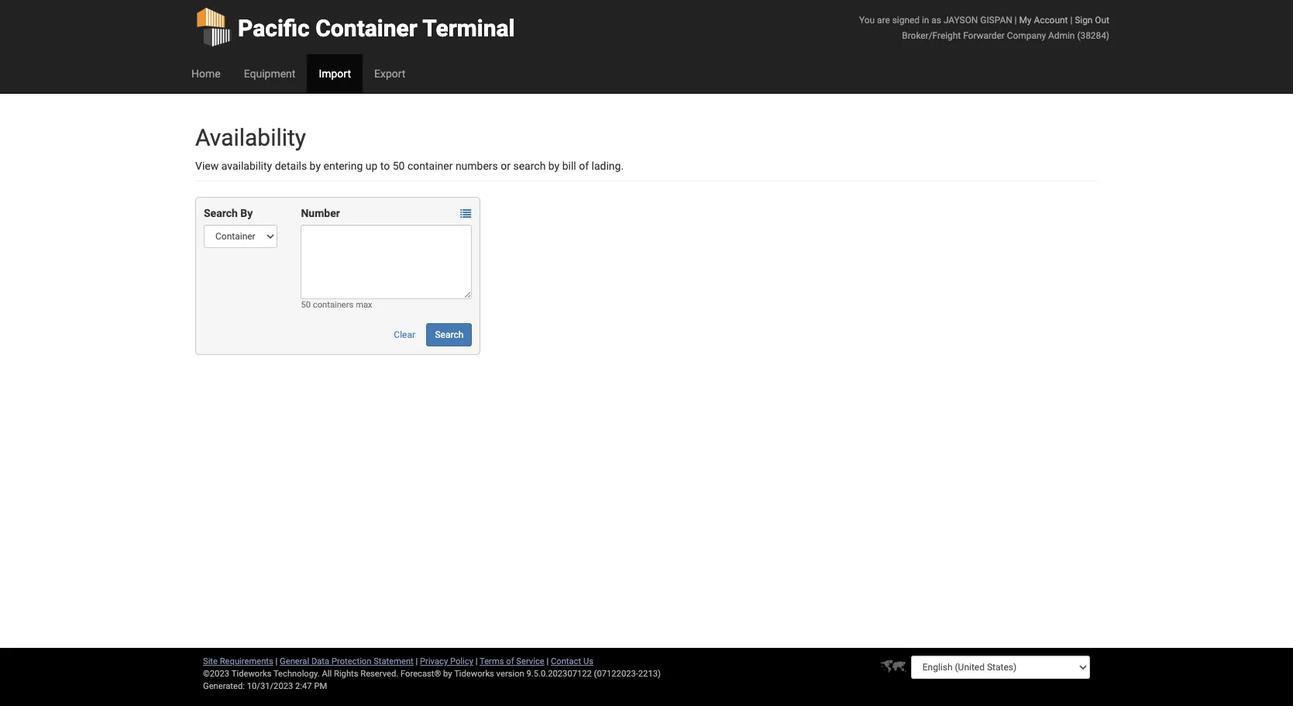 Task type: locate. For each thing, give the bounding box(es) containing it.
50 containers max
[[301, 300, 373, 310]]

availability
[[221, 160, 272, 172]]

1 vertical spatial 50
[[301, 300, 311, 310]]

pm
[[314, 681, 327, 691]]

0 vertical spatial of
[[579, 160, 589, 172]]

by
[[310, 160, 321, 172], [549, 160, 560, 172], [443, 669, 452, 679]]

clear
[[394, 329, 416, 340]]

as
[[932, 15, 942, 26]]

| left general
[[276, 657, 278, 667]]

by right details in the left of the page
[[310, 160, 321, 172]]

broker/freight
[[903, 30, 961, 41]]

of
[[579, 160, 589, 172], [506, 657, 514, 667]]

contact
[[551, 657, 581, 667]]

bill
[[563, 160, 577, 172]]

equipment button
[[232, 54, 307, 93]]

signed
[[893, 15, 920, 26]]

search left by at the left top
[[204, 207, 238, 219]]

container
[[408, 160, 453, 172]]

lading.
[[592, 160, 624, 172]]

1 horizontal spatial by
[[443, 669, 452, 679]]

forwarder
[[964, 30, 1005, 41]]

policy
[[450, 657, 474, 667]]

contact us link
[[551, 657, 594, 667]]

sign
[[1075, 15, 1093, 26]]

Number text field
[[301, 225, 472, 299]]

by
[[241, 207, 253, 219]]

1 horizontal spatial of
[[579, 160, 589, 172]]

50
[[393, 160, 405, 172], [301, 300, 311, 310]]

(07122023-
[[594, 669, 639, 679]]

all
[[322, 669, 332, 679]]

export button
[[363, 54, 417, 93]]

rights
[[334, 669, 359, 679]]

of right bill
[[579, 160, 589, 172]]

| up tideworks
[[476, 657, 478, 667]]

search
[[204, 207, 238, 219], [435, 329, 464, 340]]

clear button
[[386, 323, 424, 347]]

equipment
[[244, 67, 296, 80]]

version
[[497, 669, 525, 679]]

of inside site requirements | general data protection statement | privacy policy | terms of service | contact us ©2023 tideworks technology. all rights reserved. forecast® by tideworks version 9.5.0.202307122 (07122023-2213) generated: 10/31/2023 2:47 pm
[[506, 657, 514, 667]]

2213)
[[639, 669, 661, 679]]

0 horizontal spatial search
[[204, 207, 238, 219]]

2:47
[[295, 681, 312, 691]]

search right the clear button
[[435, 329, 464, 340]]

9.5.0.202307122
[[527, 669, 592, 679]]

by down privacy policy link
[[443, 669, 452, 679]]

site
[[203, 657, 218, 667]]

view availability details by entering up to 50 container numbers or search by bill of lading.
[[195, 160, 624, 172]]

©2023 tideworks
[[203, 669, 272, 679]]

by left bill
[[549, 160, 560, 172]]

1 vertical spatial search
[[435, 329, 464, 340]]

gispan
[[981, 15, 1013, 26]]

or
[[501, 160, 511, 172]]

you are signed in as jayson gispan | my account | sign out broker/freight forwarder company admin (38284)
[[860, 15, 1110, 41]]

50 left "containers"
[[301, 300, 311, 310]]

|
[[1015, 15, 1017, 26], [1071, 15, 1073, 26], [276, 657, 278, 667], [416, 657, 418, 667], [476, 657, 478, 667], [547, 657, 549, 667]]

search inside button
[[435, 329, 464, 340]]

admin
[[1049, 30, 1075, 41]]

forecast®
[[401, 669, 441, 679]]

service
[[517, 657, 545, 667]]

import button
[[307, 54, 363, 93]]

search for search
[[435, 329, 464, 340]]

container
[[316, 15, 418, 42]]

0 vertical spatial 50
[[393, 160, 405, 172]]

tideworks
[[454, 669, 494, 679]]

1 horizontal spatial search
[[435, 329, 464, 340]]

of up version
[[506, 657, 514, 667]]

1 horizontal spatial 50
[[393, 160, 405, 172]]

0 horizontal spatial 50
[[301, 300, 311, 310]]

privacy
[[420, 657, 448, 667]]

0 horizontal spatial of
[[506, 657, 514, 667]]

import
[[319, 67, 351, 80]]

generated:
[[203, 681, 245, 691]]

up
[[366, 160, 378, 172]]

50 right the to
[[393, 160, 405, 172]]

jayson
[[944, 15, 979, 26]]

1 vertical spatial of
[[506, 657, 514, 667]]

numbers
[[456, 160, 498, 172]]

| up forecast®
[[416, 657, 418, 667]]

0 vertical spatial search
[[204, 207, 238, 219]]



Task type: describe. For each thing, give the bounding box(es) containing it.
terms of service link
[[480, 657, 545, 667]]

0 horizontal spatial by
[[310, 160, 321, 172]]

to
[[380, 160, 390, 172]]

technology.
[[274, 669, 320, 679]]

general data protection statement link
[[280, 657, 414, 667]]

home button
[[180, 54, 232, 93]]

are
[[878, 15, 890, 26]]

availability
[[195, 124, 306, 151]]

site requirements link
[[203, 657, 273, 667]]

data
[[312, 657, 330, 667]]

company
[[1008, 30, 1047, 41]]

pacific container terminal
[[238, 15, 515, 42]]

containers
[[313, 300, 354, 310]]

by inside site requirements | general data protection statement | privacy policy | terms of service | contact us ©2023 tideworks technology. all rights reserved. forecast® by tideworks version 9.5.0.202307122 (07122023-2213) generated: 10/31/2023 2:47 pm
[[443, 669, 452, 679]]

you
[[860, 15, 875, 26]]

(38284)
[[1078, 30, 1110, 41]]

show list image
[[461, 209, 472, 220]]

requirements
[[220, 657, 273, 667]]

my account link
[[1020, 15, 1069, 26]]

us
[[584, 657, 594, 667]]

account
[[1034, 15, 1069, 26]]

sign out link
[[1075, 15, 1110, 26]]

export
[[374, 67, 406, 80]]

pacific
[[238, 15, 310, 42]]

| left my
[[1015, 15, 1017, 26]]

pacific container terminal link
[[195, 0, 515, 54]]

terminal
[[423, 15, 515, 42]]

| up 9.5.0.202307122
[[547, 657, 549, 667]]

entering
[[324, 160, 363, 172]]

privacy policy link
[[420, 657, 474, 667]]

statement
[[374, 657, 414, 667]]

search by
[[204, 207, 253, 219]]

view
[[195, 160, 219, 172]]

max
[[356, 300, 373, 310]]

number
[[301, 207, 340, 219]]

home
[[191, 67, 221, 80]]

10/31/2023
[[247, 681, 293, 691]]

search
[[514, 160, 546, 172]]

out
[[1096, 15, 1110, 26]]

search for search by
[[204, 207, 238, 219]]

terms
[[480, 657, 504, 667]]

my
[[1020, 15, 1032, 26]]

2 horizontal spatial by
[[549, 160, 560, 172]]

site requirements | general data protection statement | privacy policy | terms of service | contact us ©2023 tideworks technology. all rights reserved. forecast® by tideworks version 9.5.0.202307122 (07122023-2213) generated: 10/31/2023 2:47 pm
[[203, 657, 661, 691]]

general
[[280, 657, 309, 667]]

in
[[922, 15, 930, 26]]

| left "sign"
[[1071, 15, 1073, 26]]

protection
[[332, 657, 372, 667]]

reserved.
[[361, 669, 399, 679]]

search button
[[427, 323, 472, 347]]

details
[[275, 160, 307, 172]]



Task type: vqa. For each thing, say whether or not it's contained in the screenshot.
Statement
yes



